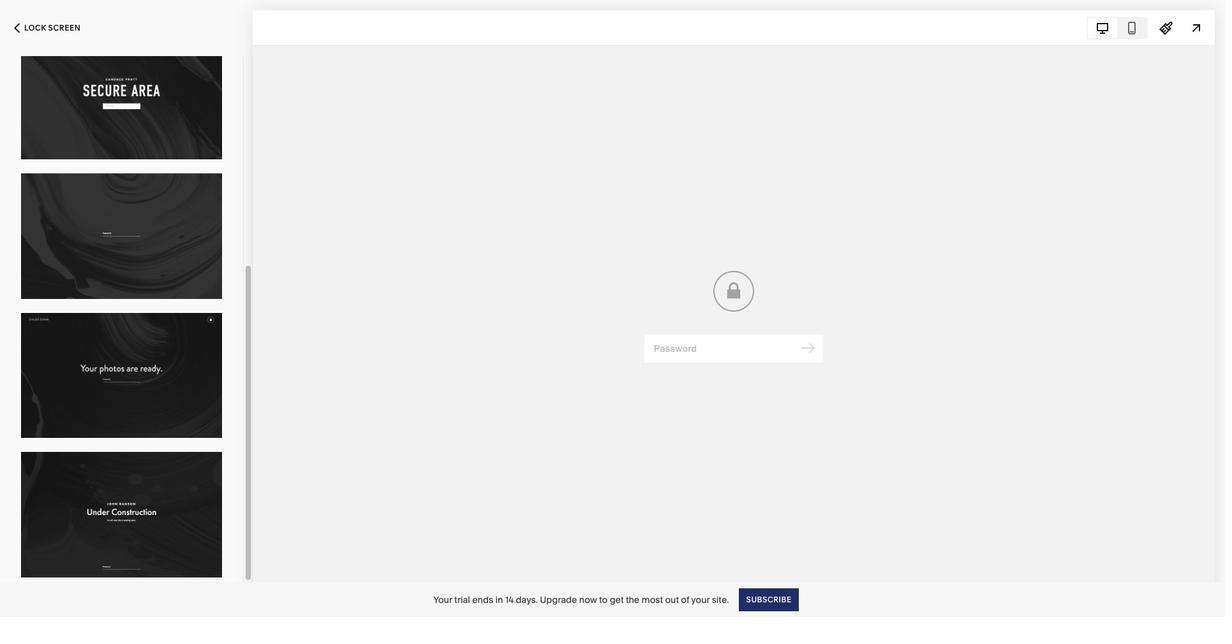 Task type: locate. For each thing, give the bounding box(es) containing it.
ends
[[472, 595, 493, 606]]

14
[[505, 595, 514, 606]]

your
[[434, 595, 452, 606]]

tab list
[[1088, 18, 1147, 38]]

lock full center 02 image
[[21, 34, 222, 159]]

now
[[579, 595, 597, 606]]

your trial ends in 14 days. upgrade now to get the most out of your site.
[[434, 595, 729, 606]]

lock full center 03 image
[[21, 173, 222, 299]]

site.
[[712, 595, 729, 606]]

your
[[691, 595, 710, 606]]



Task type: vqa. For each thing, say whether or not it's contained in the screenshot.
Fonts "button"
no



Task type: describe. For each thing, give the bounding box(es) containing it.
out
[[665, 595, 679, 606]]

days.
[[516, 595, 538, 606]]

lock screen
[[24, 23, 81, 33]]

screen
[[48, 23, 81, 33]]

of
[[681, 595, 689, 606]]

to
[[599, 595, 608, 606]]

trial
[[454, 595, 470, 606]]

the
[[626, 595, 640, 606]]

upgrade
[[540, 595, 577, 606]]

subscribe button
[[739, 589, 799, 612]]

lock screen button
[[0, 14, 95, 42]]

lock
[[24, 23, 46, 33]]

in
[[496, 595, 503, 606]]

subscribe
[[746, 595, 792, 605]]

lock full center 05 image
[[21, 453, 222, 578]]

most
[[642, 595, 663, 606]]

get
[[610, 595, 624, 606]]

lock full center 04 image
[[21, 313, 222, 439]]



